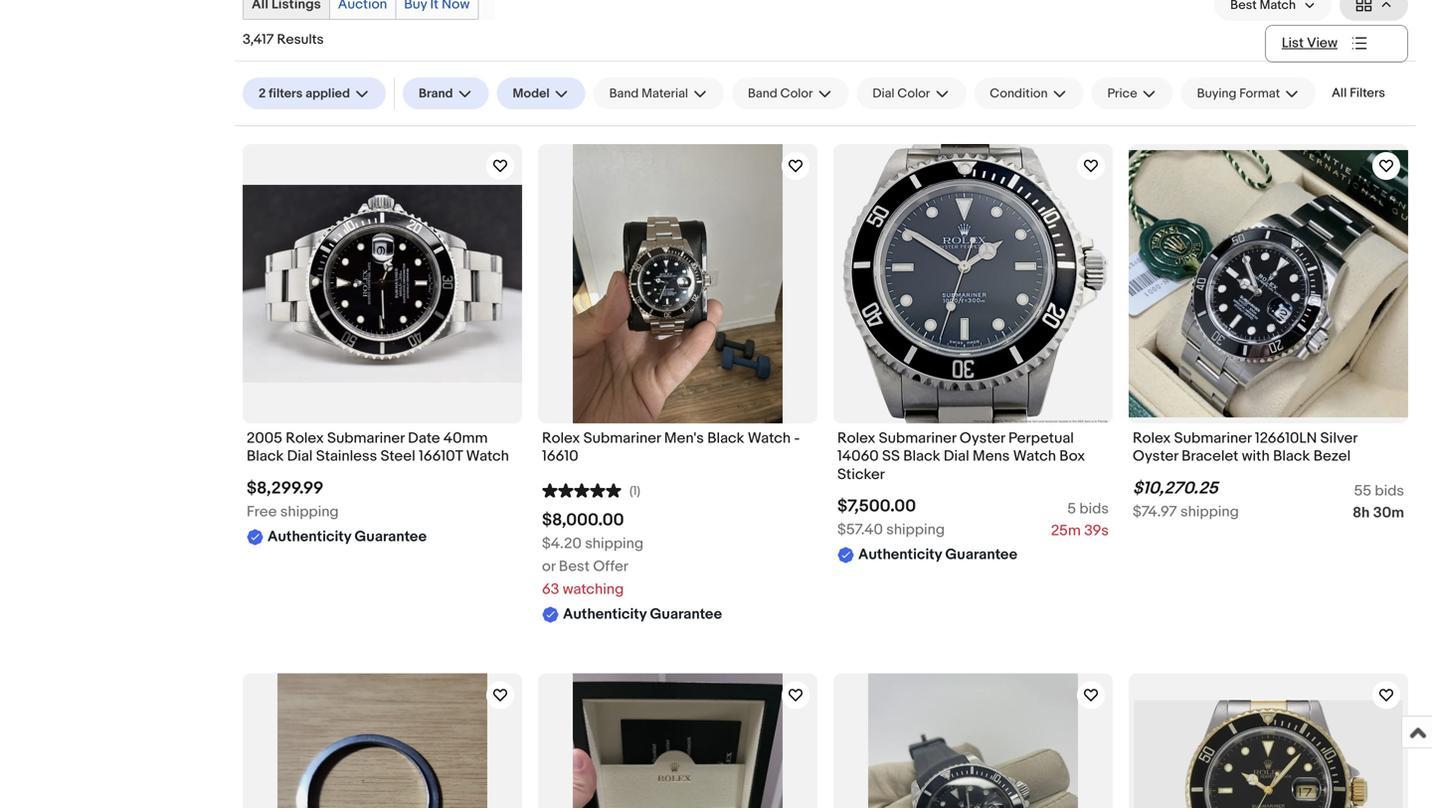 Task type: vqa. For each thing, say whether or not it's contained in the screenshot.
the Security
no



Task type: locate. For each thing, give the bounding box(es) containing it.
shipping down $7,500.00
[[886, 521, 945, 539]]

1 horizontal spatial band
[[748, 86, 777, 101]]

submariner inside rolex submariner oyster perpetual 14060 ss black dial mens watch box sticker
[[879, 430, 956, 448]]

rolex inside rolex submariner oyster perpetual 14060 ss black dial mens watch box sticker
[[837, 430, 875, 448]]

shipping
[[280, 503, 339, 521], [1180, 503, 1239, 521], [886, 521, 945, 539], [585, 535, 644, 553]]

authenticity guarantee for $8,000.00
[[563, 606, 722, 623]]

bids up 39s
[[1079, 500, 1109, 518]]

price
[[1107, 86, 1137, 101]]

black
[[707, 430, 744, 448], [247, 448, 284, 466], [903, 448, 940, 466], [1273, 448, 1310, 466]]

black down '126610ln'
[[1273, 448, 1310, 466]]

band left "material"
[[609, 86, 639, 101]]

1 horizontal spatial watch
[[748, 430, 791, 448]]

filters
[[269, 86, 303, 101]]

submariner up bracelet
[[1174, 430, 1252, 448]]

color inside dropdown button
[[897, 86, 930, 101]]

2 horizontal spatial authenticity
[[858, 546, 942, 564]]

2 horizontal spatial dial
[[944, 448, 969, 466]]

0 horizontal spatial dial
[[287, 448, 313, 466]]

2 color from the left
[[897, 86, 930, 101]]

rolex inside 2005 rolex submariner date 40mm black dial stainless steel 16610t watch
[[286, 430, 324, 448]]

watch inside rolex submariner men's black watch - 16610
[[748, 430, 791, 448]]

(1) link
[[542, 481, 640, 499]]

bids inside 55 bids $74.97 shipping
[[1375, 482, 1404, 500]]

submariner up "stainless"
[[327, 430, 405, 448]]

rolex submariner 126610ln silver oyster bracelet with black bezel
[[1133, 430, 1357, 466]]

bids up 30m
[[1375, 482, 1404, 500]]

submariner inside "rolex submariner 126610ln silver oyster bracelet with black bezel"
[[1174, 430, 1252, 448]]

shipping down $8,299.99
[[280, 503, 339, 521]]

8h 30m
[[1353, 504, 1404, 522]]

band for band color
[[748, 86, 777, 101]]

rolex
[[286, 430, 324, 448], [542, 430, 580, 448], [837, 430, 875, 448], [1133, 430, 1171, 448]]

2 band from the left
[[748, 86, 777, 101]]

watch down 40mm
[[466, 448, 509, 466]]

buying format
[[1197, 86, 1280, 101]]

2 vertical spatial authenticity guarantee
[[563, 606, 722, 623]]

$8,299.99
[[247, 478, 324, 499]]

1 horizontal spatial authenticity guarantee
[[563, 606, 722, 623]]

buying
[[1197, 86, 1237, 101]]

$57.40
[[837, 521, 883, 539]]

2005 rolex submariner date 40mm black dial stainless steel 16610t watch link
[[247, 430, 518, 471]]

brand
[[419, 86, 453, 101]]

guarantee for $7,500.00
[[945, 546, 1017, 564]]

rolex submariner 16613 image
[[1129, 700, 1408, 809]]

0 horizontal spatial bids
[[1079, 500, 1109, 518]]

submariner up (1) at the bottom
[[583, 430, 661, 448]]

dial right band color dropdown button
[[873, 86, 895, 101]]

1 horizontal spatial bids
[[1375, 482, 1404, 500]]

0 vertical spatial bids
[[1375, 482, 1404, 500]]

color
[[780, 86, 813, 101], [897, 86, 930, 101]]

2 rolex from the left
[[542, 430, 580, 448]]

1 horizontal spatial dial
[[873, 86, 895, 101]]

1 horizontal spatial guarantee
[[650, 606, 722, 623]]

oyster up $10,270.25
[[1133, 448, 1178, 466]]

bezel
[[1313, 448, 1351, 466]]

0 horizontal spatial watch
[[466, 448, 509, 466]]

2 horizontal spatial authenticity guarantee
[[858, 546, 1017, 564]]

band color button
[[732, 78, 849, 109]]

authenticity guarantee down $8,299.99 free shipping
[[268, 528, 427, 546]]

1 submariner from the left
[[327, 430, 405, 448]]

2 horizontal spatial guarantee
[[945, 546, 1017, 564]]

25m 39s
[[1051, 522, 1109, 540]]

bids for 5 bids $57.40 shipping
[[1079, 500, 1109, 518]]

oyster up mens
[[960, 430, 1005, 448]]

0 vertical spatial authenticity guarantee
[[268, 528, 427, 546]]

1 vertical spatial authenticity
[[858, 546, 942, 564]]

dial inside 2005 rolex submariner date 40mm black dial stainless steel 16610t watch
[[287, 448, 313, 466]]

rolex submariner men's black watch - 16610
[[542, 430, 800, 466]]

dial left mens
[[944, 448, 969, 466]]

list view link
[[1266, 26, 1407, 61]]

(1)
[[630, 484, 640, 499]]

model button
[[497, 78, 585, 109]]

submariner
[[327, 430, 405, 448], [583, 430, 661, 448], [879, 430, 956, 448], [1174, 430, 1252, 448]]

material
[[642, 86, 688, 101]]

1 vertical spatial authenticity guarantee
[[858, 546, 1017, 564]]

rolex up $10,270.25
[[1133, 430, 1171, 448]]

1 vertical spatial guarantee
[[945, 546, 1017, 564]]

submariner for rolex submariner 126610ln silver oyster bracelet with black bezel
[[1174, 430, 1252, 448]]

8h
[[1353, 504, 1370, 522]]

oyster
[[960, 430, 1005, 448], [1133, 448, 1178, 466]]

3 rolex from the left
[[837, 430, 875, 448]]

1989 rolex submariner date 40mm black dial rubber strap watch 16610 b+p papers image
[[868, 674, 1078, 809]]

3 submariner from the left
[[879, 430, 956, 448]]

55
[[1354, 482, 1371, 500]]

rolex submariner men's black watch - 16610 link
[[542, 430, 813, 471]]

$7,500.00
[[837, 496, 916, 517]]

dial
[[873, 86, 895, 101], [287, 448, 313, 466], [944, 448, 969, 466]]

2 vertical spatial guarantee
[[650, 606, 722, 623]]

rolex inside rolex submariner men's black watch - 16610
[[542, 430, 580, 448]]

oyster inside rolex submariner oyster perpetual 14060 ss black dial mens watch box sticker
[[960, 430, 1005, 448]]

rolex submariner 126610ln silver oyster bracelet with black bezel link
[[1133, 430, 1404, 471]]

0 horizontal spatial oyster
[[960, 430, 1005, 448]]

color inside dropdown button
[[780, 86, 813, 101]]

4 rolex from the left
[[1133, 430, 1171, 448]]

watch down perpetual on the right bottom of page
[[1013, 448, 1056, 466]]

rolex up 16610
[[542, 430, 580, 448]]

shipping down $10,270.25
[[1180, 503, 1239, 521]]

authenticity down $57.40
[[858, 546, 942, 564]]

16610t
[[419, 448, 463, 466]]

0 horizontal spatial color
[[780, 86, 813, 101]]

0 vertical spatial guarantee
[[355, 528, 427, 546]]

authenticity down $8,299.99 free shipping
[[268, 528, 351, 546]]

authenticity down watching
[[563, 606, 647, 623]]

63
[[542, 581, 559, 599]]

1 vertical spatial bids
[[1079, 500, 1109, 518]]

bids
[[1375, 482, 1404, 500], [1079, 500, 1109, 518]]

submariner up ss
[[879, 430, 956, 448]]

1 rolex from the left
[[286, 430, 324, 448]]

1 color from the left
[[780, 86, 813, 101]]

all filters button
[[1324, 78, 1393, 109]]

watch inside 2005 rolex submariner date 40mm black dial stainless steel 16610t watch
[[466, 448, 509, 466]]

submariner inside rolex submariner men's black watch - 16610
[[583, 430, 661, 448]]

1 horizontal spatial oyster
[[1133, 448, 1178, 466]]

band
[[609, 86, 639, 101], [748, 86, 777, 101]]

band inside band color dropdown button
[[748, 86, 777, 101]]

4 submariner from the left
[[1174, 430, 1252, 448]]

authenticity guarantee
[[268, 528, 427, 546], [858, 546, 1017, 564], [563, 606, 722, 623]]

0 horizontal spatial band
[[609, 86, 639, 101]]

color for dial color
[[897, 86, 930, 101]]

list view
[[1282, 35, 1338, 52]]

perpetual
[[1008, 430, 1074, 448]]

2 horizontal spatial watch
[[1013, 448, 1056, 466]]

condition
[[990, 86, 1048, 101]]

submariner for rolex submariner men's black watch - 16610
[[583, 430, 661, 448]]

black right ss
[[903, 448, 940, 466]]

rolex right 2005
[[286, 430, 324, 448]]

rolex up 14060
[[837, 430, 875, 448]]

authenticity for $8,000.00
[[563, 606, 647, 623]]

1 horizontal spatial color
[[897, 86, 930, 101]]

0 horizontal spatial authenticity
[[268, 528, 351, 546]]

14060
[[837, 448, 879, 466]]

band right "material"
[[748, 86, 777, 101]]

filters
[[1350, 86, 1385, 101]]

black right men's
[[707, 430, 744, 448]]

2 submariner from the left
[[583, 430, 661, 448]]

band inside 'band material' dropdown button
[[609, 86, 639, 101]]

dial up $8,299.99
[[287, 448, 313, 466]]

authenticity guarantee down watching
[[563, 606, 722, 623]]

dial color
[[873, 86, 930, 101]]

1 horizontal spatial authenticity
[[563, 606, 647, 623]]

authenticity guarantee down 5 bids $57.40 shipping
[[858, 546, 1017, 564]]

oyster inside "rolex submariner 126610ln silver oyster bracelet with black bezel"
[[1133, 448, 1178, 466]]

authenticity
[[268, 528, 351, 546], [858, 546, 942, 564], [563, 606, 647, 623]]

2
[[259, 86, 266, 101]]

guarantee
[[355, 528, 427, 546], [945, 546, 1017, 564], [650, 606, 722, 623]]

buying format button
[[1181, 78, 1316, 109]]

free
[[247, 503, 277, 521]]

0 vertical spatial authenticity
[[268, 528, 351, 546]]

rolex inside "rolex submariner 126610ln silver oyster bracelet with black bezel"
[[1133, 430, 1171, 448]]

black inside 2005 rolex submariner date 40mm black dial stainless steel 16610t watch
[[247, 448, 284, 466]]

stainless
[[316, 448, 377, 466]]

bids inside 5 bids $57.40 shipping
[[1079, 500, 1109, 518]]

submariner for rolex submariner oyster perpetual 14060 ss black dial mens watch box sticker
[[879, 430, 956, 448]]

watch
[[748, 430, 791, 448], [466, 448, 509, 466], [1013, 448, 1056, 466]]

black down 2005
[[247, 448, 284, 466]]

$8,299.99 free shipping
[[247, 478, 339, 521]]

watch left "-"
[[748, 430, 791, 448]]

black inside "rolex submariner 126610ln silver oyster bracelet with black bezel"
[[1273, 448, 1310, 466]]

1 band from the left
[[609, 86, 639, 101]]

shipping up offer
[[585, 535, 644, 553]]

2 vertical spatial authenticity
[[563, 606, 647, 623]]



Task type: describe. For each thing, give the bounding box(es) containing it.
black inside rolex submariner oyster perpetual 14060 ss black dial mens watch box sticker
[[903, 448, 940, 466]]

or
[[542, 558, 555, 576]]

all
[[1332, 86, 1347, 101]]

submariner inside 2005 rolex submariner date 40mm black dial stainless steel 16610t watch
[[327, 430, 405, 448]]

rolex submariner oyster perpetual 14060 ss black dial mens watch box sticker
[[837, 430, 1085, 484]]

3,417
[[243, 31, 274, 48]]

$8,000.00
[[542, 510, 624, 531]]

2 filters applied button
[[243, 78, 386, 109]]

results
[[277, 31, 324, 48]]

40mm
[[443, 430, 488, 448]]

shipping inside 5 bids $57.40 shipping
[[886, 521, 945, 539]]

5
[[1067, 500, 1076, 518]]

rolex submariner men's black watch - 16610 image
[[573, 144, 783, 424]]

3,417 results
[[243, 31, 324, 48]]

-
[[794, 430, 800, 448]]

55 bids $74.97 shipping
[[1133, 482, 1404, 521]]

0 horizontal spatial guarantee
[[355, 528, 427, 546]]

list
[[1282, 35, 1304, 52]]

offer
[[593, 558, 628, 576]]

rolex submariner oyster perpetual 14060 ss black dial mens watch box sticker image
[[838, 144, 1108, 424]]

watching
[[563, 581, 624, 599]]

rolex for rolex submariner men's black watch - 16610
[[542, 430, 580, 448]]

126610ln
[[1255, 430, 1317, 448]]

band material
[[609, 86, 688, 101]]

0 horizontal spatial authenticity guarantee
[[268, 528, 427, 546]]

all filters
[[1332, 86, 1385, 101]]

format
[[1239, 86, 1280, 101]]

steel
[[380, 448, 415, 466]]

authenticity for $7,500.00
[[858, 546, 942, 564]]

sticker
[[837, 466, 885, 484]]

price button
[[1092, 78, 1173, 109]]

authenticity guarantee for $7,500.00
[[858, 546, 1017, 564]]

with
[[1242, 448, 1270, 466]]

30m
[[1373, 504, 1404, 522]]

black inside rolex submariner men's black watch - 16610
[[707, 430, 744, 448]]

mens
[[973, 448, 1010, 466]]

shipping inside '$8,000.00 $4.20 shipping or best offer 63 watching'
[[585, 535, 644, 553]]

condition button
[[974, 78, 1084, 109]]

color for band color
[[780, 86, 813, 101]]

shipping inside 55 bids $74.97 shipping
[[1180, 503, 1239, 521]]

rolex for rolex submariner oyster perpetual 14060 ss black dial mens watch box sticker
[[837, 430, 875, 448]]

silver
[[1320, 430, 1357, 448]]

view
[[1307, 35, 1338, 52]]

dial inside dial color dropdown button
[[873, 86, 895, 101]]

2005 rolex submariner date 40mm black dial stainless steel 16610t watch
[[247, 430, 509, 466]]

$10,270.25
[[1133, 478, 1218, 499]]

$8,000.00 $4.20 shipping or best offer 63 watching
[[542, 510, 644, 599]]

dial color button
[[857, 78, 966, 109]]

39s
[[1084, 522, 1109, 540]]

watch inside rolex submariner oyster perpetual 14060 ss black dial mens watch box sticker
[[1013, 448, 1056, 466]]

rolex submariner oyster perpetual 14060 ss black dial mens watch box sticker link
[[837, 430, 1109, 489]]

band material button
[[593, 78, 724, 109]]

$74.97
[[1133, 503, 1177, 521]]

band color
[[748, 86, 813, 101]]

$4.20
[[542, 535, 582, 553]]

ss
[[882, 448, 900, 466]]

vintage rolex crystal retainer ring submariner 1680 5512 5513 tudor 9401 9411 image
[[278, 674, 487, 809]]

16610
[[542, 448, 578, 466]]

dial inside rolex submariner oyster perpetual 14060 ss black dial mens watch box sticker
[[944, 448, 969, 466]]

shipping inside $8,299.99 free shipping
[[280, 503, 339, 521]]

applied
[[305, 86, 350, 101]]

men's
[[664, 430, 704, 448]]

rolex submariner 126610ln silver oyster bracelet with black bezel image
[[1129, 150, 1408, 418]]

bids for 55 bids $74.97 shipping
[[1375, 482, 1404, 500]]

guarantee for $8,000.00
[[650, 606, 722, 623]]

25m
[[1051, 522, 1081, 540]]

brand button
[[403, 78, 489, 109]]

box
[[1059, 448, 1085, 466]]

2 filters applied
[[259, 86, 350, 101]]

bracelet
[[1182, 448, 1239, 466]]

model
[[513, 86, 550, 101]]

2005
[[247, 430, 282, 448]]

band for band material
[[609, 86, 639, 101]]

2005 rolex submariner date 40mm black dial stainless steel 16610t watch image
[[243, 185, 522, 383]]

view: gallery view image
[[1355, 0, 1392, 15]]

rolex no date submariner 14060m 40mm steel f serial - excellent image
[[573, 674, 783, 809]]

5 out of 5 stars image
[[542, 481, 622, 499]]

rolex for rolex submariner 126610ln silver oyster bracelet with black bezel
[[1133, 430, 1171, 448]]

5 bids $57.40 shipping
[[837, 500, 1109, 539]]

date
[[408, 430, 440, 448]]

best
[[559, 558, 590, 576]]



